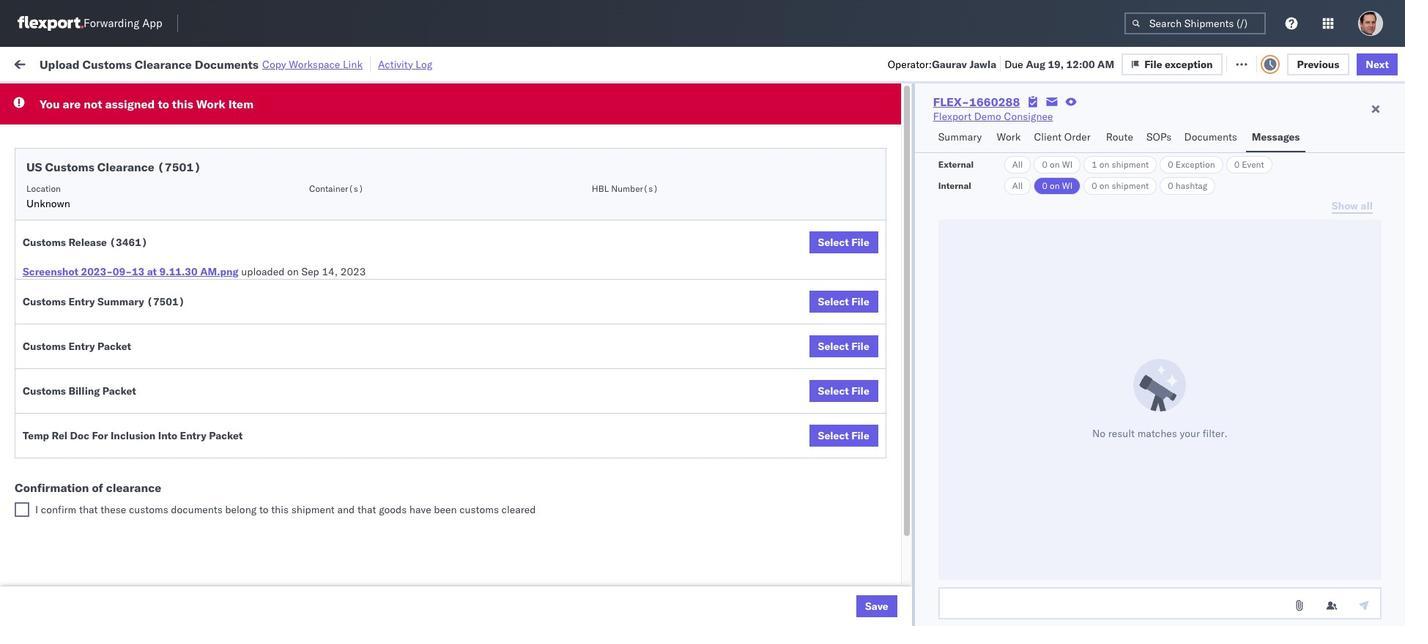 Task type: vqa. For each thing, say whether or not it's contained in the screenshot.
DELIVERY
yes



Task type: describe. For each thing, give the bounding box(es) containing it.
lhuu7894563, uetu5238478
[[952, 437, 1102, 450]]

link
[[343, 58, 363, 71]]

workitem
[[16, 119, 54, 130]]

confirm for confirm delivery
[[34, 436, 71, 450]]

status
[[80, 91, 106, 101]]

angeles, up documents
[[157, 469, 198, 482]]

from for schedule pickup from los angeles, ca link for second schedule pickup from los angeles, ca "button" from the top
[[114, 211, 135, 224]]

all button for internal
[[1005, 177, 1031, 195]]

select for temp rel doc for inclusion into entry packet
[[818, 429, 849, 443]]

0 horizontal spatial gaurav
[[932, 58, 967, 71]]

clearance for us customs clearance (7501)
[[97, 160, 155, 174]]

work inside button
[[997, 130, 1021, 144]]

2 test123456 from the top
[[1053, 179, 1114, 192]]

los for 5th schedule pickup from los angeles, ca "button" from the top
[[138, 469, 155, 482]]

3 fcl from the top
[[505, 276, 524, 289]]

778
[[270, 57, 289, 70]]

1660288
[[970, 95, 1020, 109]]

file for customs entry summary (7501)
[[852, 295, 870, 309]]

pickup down us customs clearance (7501) in the top left of the page
[[80, 178, 111, 192]]

1846748 for schedule pickup from los angeles, ca link for second schedule pickup from los angeles, ca "button" from the top
[[883, 211, 928, 225]]

1
[[1092, 159, 1098, 170]]

3 schedule pickup from los angeles, ca button from the top
[[34, 274, 214, 291]]

pm right 4:00
[[273, 405, 289, 418]]

(7501) for customs entry summary (7501)
[[147, 295, 185, 309]]

save
[[865, 600, 889, 613]]

1 flex-1846748 from the top
[[852, 147, 928, 160]]

test123456 for omkar savant
[[1053, 211, 1114, 225]]

2 vertical spatial packet
[[209, 429, 243, 443]]

7 fcl from the top
[[505, 566, 524, 579]]

result
[[1109, 427, 1135, 440]]

item
[[228, 97, 254, 111]]

from inside schedule pickup from rotterdam, netherlands
[[114, 526, 135, 539]]

angeles, down us customs clearance (7501) in the top left of the page
[[157, 178, 198, 192]]

0 on wi for 1
[[1042, 159, 1073, 170]]

documents
[[171, 503, 223, 517]]

1846748 for 11:59 'schedule delivery appointment' link
[[883, 147, 928, 160]]

nov for schedule pickup from los angeles, ca link for second schedule pickup from los angeles, ca "button" from the top
[[324, 211, 343, 225]]

1 schedule delivery appointment button from the top
[[34, 145, 180, 162]]

resize handle column header for deadline
[[393, 114, 411, 627]]

shipment for 0 on shipment
[[1112, 180, 1149, 191]]

schedule for second schedule pickup from los angeles, ca "button" from the top
[[34, 211, 77, 224]]

customs billing packet
[[23, 385, 136, 398]]

rotterdam,
[[138, 526, 190, 539]]

documents button
[[1179, 124, 1246, 152]]

select for customs billing packet
[[818, 385, 849, 398]]

netherlands
[[34, 540, 91, 554]]

upload customs clearance documents copy workspace link
[[40, 57, 363, 71]]

schedule pickup from los angeles, ca link for fourth schedule pickup from los angeles, ca "button" from the top of the page
[[34, 339, 214, 354]]

savant
[[1280, 211, 1311, 225]]

2 2130387 from the top
[[883, 534, 928, 547]]

packet for customs entry packet
[[97, 340, 131, 353]]

4 schedule delivery appointment from the top
[[34, 501, 180, 514]]

operator:
[[888, 58, 932, 71]]

1 flex-1889466 from the top
[[852, 340, 928, 354]]

pst, for 8:30
[[292, 502, 314, 515]]

2 schedule delivery appointment link from the top
[[34, 242, 180, 257]]

ocean fcl for 11:59 'schedule delivery appointment' link
[[473, 147, 524, 160]]

consignee inside button
[[674, 119, 716, 130]]

deadline
[[248, 119, 284, 130]]

you are not assigned to this work item
[[40, 97, 254, 111]]

5 fcl from the top
[[505, 405, 524, 418]]

10 resize handle column header from the left
[[1322, 114, 1339, 627]]

pickup up customs entry summary (7501) in the top left of the page
[[80, 275, 111, 288]]

ready
[[112, 91, 138, 101]]

3 flex-2130387 from the top
[[852, 598, 928, 612]]

0 vertical spatial 2023
[[341, 265, 366, 278]]

customs left billing
[[23, 385, 66, 398]]

1 horizontal spatial consignee
[[1004, 110, 1054, 123]]

schedule pickup from los angeles, ca link for third schedule pickup from los angeles, ca "button" from the bottom of the page
[[34, 274, 214, 289]]

1 customs from the left
[[129, 503, 168, 517]]

abcd1234560
[[952, 566, 1025, 579]]

order
[[1065, 130, 1091, 144]]

blocked,
[[180, 91, 217, 101]]

3 2130387 from the top
[[883, 598, 928, 612]]

customs entry summary (7501)
[[23, 295, 185, 309]]

nov for schedule pickup from los angeles, ca link for third schedule pickup from los angeles, ca "button" from the bottom of the page
[[324, 276, 343, 289]]

1 schedule delivery appointment from the top
[[34, 146, 180, 159]]

ca inside confirm pickup from los angeles, ca link
[[194, 404, 208, 417]]

11:59 pm pdt, nov 4, 2022 for schedule pickup from los angeles, ca link for second schedule pickup from los angeles, ca "button" from the top
[[248, 211, 383, 225]]

container
[[952, 114, 991, 125]]

temp
[[23, 429, 49, 443]]

angeles, down upload customs clearance documents button
[[157, 340, 198, 353]]

3 flex-1889466 from the top
[[852, 405, 928, 418]]

file for customs billing packet
[[852, 385, 870, 398]]

23, for 2022
[[338, 405, 354, 418]]

3 flex-1846748 from the top
[[852, 211, 928, 225]]

2 ceau7522281, hlxu6269489, hlxu8034992 from the top
[[952, 179, 1179, 192]]

you
[[40, 97, 60, 111]]

4 4, from the top
[[345, 276, 355, 289]]

matches
[[1138, 427, 1178, 440]]

status : ready for work, blocked, in progress
[[80, 91, 266, 101]]

copy workspace link button
[[262, 58, 363, 71]]

event
[[1242, 159, 1265, 170]]

risk
[[304, 57, 321, 70]]

: for status
[[106, 91, 109, 101]]

4 fcl from the top
[[505, 308, 524, 321]]

0 left hashtag
[[1168, 180, 1174, 191]]

resize handle column header for mbl/mawb numbers
[[1221, 114, 1239, 627]]

resize handle column header for consignee
[[803, 114, 821, 627]]

1 horizontal spatial to
[[259, 503, 269, 517]]

documents for upload customs clearance documents
[[163, 307, 216, 321]]

1 vertical spatial this
[[271, 503, 289, 517]]

2 vertical spatial entry
[[180, 429, 206, 443]]

copy
[[262, 58, 286, 71]]

2 flex-1846748 from the top
[[852, 179, 928, 192]]

select for customs release (3461)
[[818, 236, 849, 249]]

5 11:59 from the top
[[248, 566, 277, 579]]

select file for customs billing packet
[[818, 385, 870, 398]]

all button for external
[[1005, 156, 1031, 174]]

5 flex-1846748 from the top
[[852, 276, 928, 289]]

pm right 11:00
[[279, 308, 295, 321]]

delivery for 2nd 'schedule delivery appointment' link
[[80, 243, 117, 256]]

operator: gaurav jawla
[[888, 58, 997, 71]]

container numbers button
[[945, 111, 1031, 137]]

belong
[[225, 503, 257, 517]]

angeles, right 13 on the left
[[157, 275, 198, 288]]

upload customs clearance documents button
[[34, 307, 216, 323]]

delivery for 11:59 'schedule delivery appointment' link
[[80, 146, 117, 159]]

0 down client order
[[1042, 159, 1048, 170]]

4 11:59 from the top
[[248, 276, 277, 289]]

1 1889466 from the top
[[883, 340, 928, 354]]

schedule inside schedule pickup from rotterdam, netherlands
[[34, 526, 77, 539]]

2 1889466 from the top
[[883, 373, 928, 386]]

pst, for 4:00
[[292, 405, 314, 418]]

6 flex-1846748 from the top
[[852, 308, 928, 321]]

filtered by:
[[15, 90, 67, 103]]

11:59 pm pdt, nov 4, 2022 for 11:59 'schedule delivery appointment' link
[[248, 147, 383, 160]]

karl
[[799, 598, 818, 612]]

nov for 11:59 'schedule delivery appointment' link
[[324, 147, 343, 160]]

ocean fcl for schedule pickup from los angeles, ca link for second schedule pickup from los angeles, ca "button" from the top
[[473, 211, 524, 225]]

ceau7522281, hlxu6269489, hlxu8034992 for omkar savant
[[952, 211, 1179, 224]]

3 abcdefg78456546 from the top
[[1053, 405, 1151, 418]]

customs inside button
[[70, 307, 111, 321]]

1 abcdefg78456546 from the top
[[1053, 340, 1151, 354]]

3 appointment from the top
[[120, 372, 180, 385]]

los for fourth schedule pickup from los angeles, ca "button" from the top of the page
[[138, 340, 155, 353]]

0 down "1"
[[1092, 180, 1098, 191]]

clearance for upload customs clearance documents copy workspace link
[[135, 57, 192, 71]]

jaehyung choi - test origin agent
[[1246, 502, 1405, 515]]

los for confirm pickup from los angeles, ca button
[[132, 404, 149, 417]]

choi
[[1292, 502, 1313, 515]]

2 schedule pickup from los angeles, ca button from the top
[[34, 210, 214, 226]]

4 abcdefg78456546 from the top
[[1053, 437, 1151, 450]]

3 4, from the top
[[345, 211, 355, 225]]

gaurav jawla
[[1246, 147, 1307, 160]]

assigned
[[105, 97, 155, 111]]

from for confirm pickup from los angeles, ca link
[[108, 404, 130, 417]]

screenshot 2023-09-13 at 9.11.30 am.png uploaded on sep 14, 2023
[[23, 265, 366, 278]]

4 schedule delivery appointment button from the top
[[34, 500, 180, 516]]

origin
[[1347, 502, 1375, 515]]

6 fcl from the top
[[505, 502, 524, 515]]

2 11:59 from the top
[[248, 179, 277, 192]]

no result matches your filter.
[[1093, 427, 1228, 440]]

jan for 23,
[[316, 502, 333, 515]]

uploaded
[[241, 265, 285, 278]]

1 fcl from the top
[[505, 147, 524, 160]]

release
[[68, 236, 107, 249]]

entry for packet
[[68, 340, 95, 353]]

3 schedule pickup from los angeles, ca from the top
[[34, 275, 214, 288]]

pm down the 'deadline' at the left of the page
[[279, 147, 295, 160]]

batch action button
[[1300, 52, 1396, 74]]

3 pdt, from the top
[[298, 211, 321, 225]]

confirm
[[41, 503, 76, 517]]

pst, for 11:00
[[298, 308, 320, 321]]

9.11.30
[[159, 265, 198, 278]]

been
[[434, 503, 457, 517]]

1 11:59 from the top
[[248, 147, 277, 160]]

flexport
[[933, 110, 972, 123]]

0 horizontal spatial this
[[172, 97, 193, 111]]

angeles, up "9.11.30"
[[157, 211, 198, 224]]

container numbers
[[952, 114, 991, 136]]

documents inside button
[[1185, 130, 1238, 144]]

us
[[26, 160, 42, 174]]

documents for upload customs clearance documents copy workspace link
[[195, 57, 259, 71]]

delivery for confirm delivery link
[[74, 436, 111, 450]]

3 11:59 from the top
[[248, 211, 277, 225]]

schedule delivery appointment link for 8:30
[[34, 500, 180, 515]]

packet for customs billing packet
[[102, 385, 136, 398]]

2 ceau7522281, from the top
[[952, 179, 1027, 192]]

2 flex-2130387 from the top
[[852, 534, 928, 547]]

work button
[[991, 124, 1029, 152]]

flex id button
[[821, 117, 930, 131]]

2 1846748 from the top
[[883, 179, 928, 192]]

2 11:59 pm pdt, nov 4, 2022 from the top
[[248, 179, 383, 192]]

2 customs from the left
[[460, 503, 499, 517]]

lhuu7894563,
[[952, 437, 1028, 450]]

ceau7522281, for omkar
[[952, 211, 1027, 224]]

customs down screenshot
[[23, 295, 66, 309]]

0 on wi for 0
[[1042, 180, 1073, 191]]

aug
[[1026, 58, 1046, 71]]

hbl
[[592, 183, 609, 194]]

4 schedule pickup from los angeles, ca from the top
[[34, 340, 214, 353]]

1 2130387 from the top
[[883, 502, 928, 515]]

7 schedule from the top
[[34, 372, 77, 385]]

pm left the container(s)
[[279, 179, 295, 192]]

due
[[1005, 58, 1024, 71]]

west
[[719, 566, 742, 579]]

los for first schedule pickup from los angeles, ca "button" from the top
[[138, 178, 155, 192]]

schedule pickup from rotterdam, netherlands
[[34, 526, 190, 554]]

3 1889466 from the top
[[883, 405, 928, 418]]

due aug 19, 12:00 am
[[1005, 58, 1115, 71]]

dec
[[316, 405, 336, 418]]

id
[[847, 119, 856, 130]]

2 flex-1889466 from the top
[[852, 373, 928, 386]]

customs up location
[[45, 160, 94, 174]]

1 pdt, from the top
[[298, 147, 321, 160]]

client name button
[[566, 117, 652, 131]]

pm right 8:30
[[273, 502, 289, 515]]

1846748 for schedule pickup from los angeles, ca link for third schedule pickup from los angeles, ca "button" from the bottom of the page
[[883, 276, 928, 289]]

24,
[[342, 566, 358, 579]]

integration
[[674, 598, 724, 612]]

2 4, from the top
[[345, 179, 355, 192]]

batch action
[[1323, 57, 1387, 70]]

demo
[[974, 110, 1002, 123]]

operator
[[1246, 119, 1281, 130]]

2 abcdefg78456546 from the top
[[1053, 373, 1151, 386]]

11:59 pm pdt, nov 4, 2022 for schedule pickup from los angeles, ca link for third schedule pickup from los angeles, ca "button" from the bottom of the page
[[248, 276, 383, 289]]

0 left event at the top of page
[[1235, 159, 1240, 170]]

0 horizontal spatial summary
[[97, 295, 144, 309]]

progress
[[230, 91, 266, 101]]

file for temp rel doc for inclusion into entry packet
[[852, 429, 870, 443]]

0 vertical spatial no
[[347, 91, 359, 101]]

pm left 24,
[[279, 566, 295, 579]]

flex-1662119
[[852, 566, 928, 579]]

jan for 24,
[[323, 566, 339, 579]]

3 resize handle column header from the left
[[448, 114, 465, 627]]

app
[[142, 16, 162, 30]]

schedule for first schedule pickup from los angeles, ca "button" from the top
[[34, 178, 77, 192]]

pickup inside schedule pickup from rotterdam, netherlands
[[80, 526, 111, 539]]

filtered
[[15, 90, 50, 103]]

2 hlxu8034992 from the top
[[1108, 179, 1179, 192]]

confirmation
[[15, 481, 89, 495]]

confirm for confirm pickup from los angeles, ca
[[34, 404, 71, 417]]

work,
[[155, 91, 178, 101]]

are
[[63, 97, 81, 111]]

from for schedule pickup from los angeles, ca link for third schedule pickup from los angeles, ca "button" from the bottom of the page
[[114, 275, 135, 288]]

shipment for 1 on shipment
[[1112, 159, 1149, 170]]

4 flex-1889466 from the top
[[852, 437, 928, 450]]



Task type: locate. For each thing, give the bounding box(es) containing it.
schedule for 5th schedule pickup from los angeles, ca "button" from the top
[[34, 469, 77, 482]]

2 wi from the top
[[1062, 180, 1073, 191]]

1 wi from the top
[[1062, 159, 1073, 170]]

0 vertical spatial at
[[292, 57, 301, 70]]

4 appointment from the top
[[120, 501, 180, 514]]

1 schedule pickup from los angeles, ca button from the top
[[34, 178, 214, 194]]

wi for 1
[[1062, 159, 1073, 170]]

3 select file from the top
[[818, 340, 870, 353]]

flexport demo consignee
[[933, 110, 1054, 123]]

2 schedule delivery appointment from the top
[[34, 243, 180, 256]]

from down us customs clearance (7501) in the top left of the page
[[114, 178, 135, 192]]

1 1846748 from the top
[[883, 147, 928, 160]]

select file for temp rel doc for inclusion into entry packet
[[818, 429, 870, 443]]

select file for customs entry summary (7501)
[[818, 295, 870, 309]]

4 ocean fcl from the top
[[473, 308, 524, 321]]

client inside "button"
[[1034, 130, 1062, 144]]

1 vertical spatial summary
[[97, 295, 144, 309]]

test123456 down 0 on shipment
[[1053, 211, 1114, 225]]

2 all from the top
[[1013, 180, 1023, 191]]

schedule pickup from los angeles, ca button down us customs clearance (7501) in the top left of the page
[[34, 178, 214, 194]]

2 select file from the top
[[818, 295, 870, 309]]

all
[[1013, 159, 1023, 170], [1013, 180, 1023, 191]]

0 vertical spatial hlxu8034992
[[1108, 147, 1179, 160]]

1 vertical spatial hlxu6269489,
[[1030, 179, 1105, 192]]

no
[[347, 91, 359, 101], [1093, 427, 1106, 440]]

4 select from the top
[[818, 385, 849, 398]]

2 vertical spatial ceau7522281, hlxu6269489, hlxu8034992
[[952, 211, 1179, 224]]

hlxu6269489, for gaurav jawla
[[1030, 147, 1105, 160]]

schedule pickup from los angeles, ca link up customs entry summary (7501) in the top left of the page
[[34, 274, 214, 289]]

file exception
[[1155, 57, 1223, 70], [1145, 58, 1213, 71]]

1 ceau7522281, from the top
[[952, 147, 1027, 160]]

2 : from the left
[[340, 91, 343, 101]]

schedule pickup from los angeles, ca link down upload customs clearance documents button
[[34, 339, 214, 354]]

flex-1889466
[[852, 340, 928, 354], [852, 373, 928, 386], [852, 405, 928, 418], [852, 437, 928, 450]]

1846748 for the upload customs clearance documents link
[[883, 308, 928, 321]]

10 schedule from the top
[[34, 526, 77, 539]]

pm left sep
[[279, 276, 295, 289]]

container(s)
[[309, 183, 364, 194]]

0 horizontal spatial client
[[573, 119, 597, 130]]

into
[[158, 429, 177, 443]]

appointment for 11:59 'schedule delivery appointment' link
[[120, 146, 180, 159]]

3 schedule delivery appointment from the top
[[34, 372, 180, 385]]

1 vertical spatial 0 on wi
[[1042, 180, 1073, 191]]

los up inclusion
[[132, 404, 149, 417]]

2023
[[341, 265, 366, 278], [354, 502, 379, 515], [360, 566, 386, 579]]

schedule delivery appointment up us customs clearance (7501) in the top left of the page
[[34, 146, 180, 159]]

8,
[[344, 308, 354, 321]]

all for external
[[1013, 159, 1023, 170]]

select file
[[818, 236, 870, 249], [818, 295, 870, 309], [818, 340, 870, 353], [818, 385, 870, 398], [818, 429, 870, 443]]

client left order
[[1034, 130, 1062, 144]]

los inside button
[[132, 404, 149, 417]]

5 schedule pickup from los angeles, ca button from the top
[[34, 468, 214, 484]]

2 schedule pickup from los angeles, ca link from the top
[[34, 210, 214, 225]]

2 vertical spatial ceau7522281,
[[952, 211, 1027, 224]]

hlxu8034992 down 0 on shipment
[[1108, 211, 1179, 224]]

from up customs entry summary (7501) in the top left of the page
[[114, 275, 135, 288]]

schedule pickup from los angeles, ca up customs entry summary (7501) in the top left of the page
[[34, 275, 214, 288]]

1 horizontal spatial that
[[358, 503, 376, 517]]

select for customs entry summary (7501)
[[818, 295, 849, 309]]

2130387 down the 1893174 in the bottom right of the page
[[883, 502, 928, 515]]

1 test123456 from the top
[[1053, 147, 1114, 160]]

schedule for third schedule pickup from los angeles, ca "button" from the bottom of the page
[[34, 275, 77, 288]]

2 vertical spatial schedule delivery appointment link
[[34, 500, 180, 515]]

delivery inside button
[[74, 436, 111, 450]]

entry for summary
[[68, 295, 95, 309]]

4 resize handle column header from the left
[[548, 114, 566, 627]]

1 vertical spatial packet
[[102, 385, 136, 398]]

for
[[92, 429, 108, 443]]

0 vertical spatial ceau7522281,
[[952, 147, 1027, 160]]

schedule delivery appointment link for 11:59
[[34, 145, 180, 160]]

0 vertical spatial 23,
[[338, 405, 354, 418]]

1 horizontal spatial client
[[1034, 130, 1062, 144]]

documents inside button
[[163, 307, 216, 321]]

angeles, up into
[[151, 404, 192, 417]]

los right 09-
[[138, 275, 155, 288]]

schedule for fourth schedule pickup from los angeles, ca "button" from the top of the page
[[34, 340, 77, 353]]

pst, left dec
[[292, 405, 314, 418]]

forwarding
[[84, 16, 139, 30]]

1 schedule from the top
[[34, 146, 77, 159]]

angeles, inside confirm pickup from los angeles, ca link
[[151, 404, 192, 417]]

from for schedule pickup from los angeles, ca link for 5th schedule pickup from los angeles, ca "button" from the top
[[114, 469, 135, 482]]

appointment for 8:30's 'schedule delivery appointment' link
[[120, 501, 180, 514]]

schedule for fourth schedule delivery appointment button from the top of the page
[[34, 501, 77, 514]]

name
[[599, 119, 622, 130]]

2 vertical spatial test123456
[[1053, 211, 1114, 225]]

flexport. image
[[18, 16, 84, 31]]

select
[[818, 236, 849, 249], [818, 295, 849, 309], [818, 340, 849, 353], [818, 385, 849, 398], [818, 429, 849, 443]]

0 vertical spatial clearance
[[135, 57, 192, 71]]

2 pdt, from the top
[[298, 179, 321, 192]]

to
[[158, 97, 169, 111], [259, 503, 269, 517]]

5 select file from the top
[[818, 429, 870, 443]]

schedule pickup from los angeles, ca link for second schedule pickup from los angeles, ca "button" from the top
[[34, 210, 214, 225]]

flex-2130387 up 'flex-1662119'
[[852, 534, 928, 547]]

account
[[749, 598, 788, 612]]

3 11:59 pm pdt, nov 4, 2022 from the top
[[248, 211, 383, 225]]

filter.
[[1203, 427, 1228, 440]]

packet right into
[[209, 429, 243, 443]]

ocean fcl for schedule pickup from los angeles, ca link for third schedule pickup from los angeles, ca "button" from the bottom of the page
[[473, 276, 524, 289]]

los for third schedule pickup from los angeles, ca "button" from the bottom of the page
[[138, 275, 155, 288]]

that right and
[[358, 503, 376, 517]]

(7501)
[[157, 160, 201, 174], [147, 295, 185, 309]]

11:00 pm pst, nov 8, 2022
[[248, 308, 382, 321]]

0 vertical spatial jan
[[316, 502, 333, 515]]

pickup down confirm delivery button
[[80, 469, 111, 482]]

jawla left due
[[970, 58, 997, 71]]

0 on shipment
[[1092, 180, 1149, 191]]

schedule pickup from los angeles, ca
[[34, 178, 214, 192], [34, 211, 214, 224], [34, 275, 214, 288], [34, 340, 214, 353], [34, 469, 214, 482]]

select for customs entry packet
[[818, 340, 849, 353]]

pst, for 11:59
[[298, 566, 320, 579]]

ceau7522281, hlxu6269489, hlxu8034992 for gaurav jawla
[[952, 147, 1179, 160]]

0 horizontal spatial to
[[158, 97, 169, 111]]

2 horizontal spatial work
[[997, 130, 1021, 144]]

schedule down the customs entry packet
[[34, 372, 77, 385]]

0 vertical spatial wi
[[1062, 159, 1073, 170]]

0 horizontal spatial jawla
[[970, 58, 997, 71]]

12:00
[[1067, 58, 1095, 71]]

schedule for fourth schedule delivery appointment button from the bottom
[[34, 146, 77, 159]]

2 hlxu6269489, from the top
[[1030, 179, 1105, 192]]

6 resize handle column header from the left
[[803, 114, 821, 627]]

2 vertical spatial 2023
[[360, 566, 386, 579]]

from right of
[[114, 469, 135, 482]]

4 select file from the top
[[818, 385, 870, 398]]

pst, left 24,
[[298, 566, 320, 579]]

your
[[1180, 427, 1200, 440]]

flex-1893174 button
[[828, 466, 931, 486], [828, 466, 931, 486]]

work inside button
[[160, 57, 186, 70]]

schedule pickup from los angeles, ca link up these
[[34, 468, 214, 483]]

2 confirm from the top
[[34, 436, 71, 450]]

schedule delivery appointment button down workitem button
[[34, 145, 180, 162]]

confirm pickup from los angeles, ca
[[34, 404, 208, 417]]

0 vertical spatial documents
[[195, 57, 259, 71]]

client for client name
[[573, 119, 597, 130]]

shipment left and
[[291, 503, 335, 517]]

0 vertical spatial (7501)
[[157, 160, 201, 174]]

0 left exception
[[1168, 159, 1174, 170]]

1 vandelay from the left
[[573, 566, 615, 579]]

0 horizontal spatial :
[[106, 91, 109, 101]]

shipment up 0 on shipment
[[1112, 159, 1149, 170]]

9 schedule from the top
[[34, 501, 77, 514]]

flex-2130387 down flex-1893174
[[852, 502, 928, 515]]

upload inside button
[[34, 307, 67, 321]]

1 4, from the top
[[345, 147, 355, 160]]

test123456 for gaurav jawla
[[1053, 147, 1114, 160]]

1 vertical spatial ceau7522281,
[[952, 179, 1027, 192]]

1 confirm from the top
[[34, 404, 71, 417]]

23, for 2023
[[335, 502, 351, 515]]

log
[[416, 58, 433, 71]]

angeles,
[[157, 178, 198, 192], [157, 211, 198, 224], [157, 275, 198, 288], [157, 340, 198, 353], [151, 404, 192, 417], [157, 469, 198, 482]]

0 event
[[1235, 159, 1265, 170]]

4 11:59 pm pdt, nov 4, 2022 from the top
[[248, 276, 383, 289]]

0 vertical spatial packet
[[97, 340, 131, 353]]

ceau7522281, hlxu6269489, hlxu8034992
[[952, 147, 1179, 160], [952, 179, 1179, 192], [952, 211, 1179, 224]]

1 horizontal spatial no
[[1093, 427, 1106, 440]]

work
[[42, 53, 80, 74]]

0 vertical spatial flex-2130387
[[852, 502, 928, 515]]

select file button for customs entry summary (7501)
[[809, 291, 878, 313]]

schedule delivery appointment link up 2023-
[[34, 242, 180, 257]]

upload for upload customs clearance documents copy workspace link
[[40, 57, 80, 71]]

workitem button
[[9, 117, 225, 131]]

schedule up confirm
[[34, 469, 77, 482]]

1 horizontal spatial jawla
[[1282, 147, 1307, 160]]

snoozed
[[306, 91, 340, 101]]

2 fcl from the top
[[505, 211, 524, 225]]

pickup
[[80, 178, 111, 192], [80, 211, 111, 224], [80, 275, 111, 288], [80, 340, 111, 353], [74, 404, 105, 417], [80, 469, 111, 482], [80, 526, 111, 539]]

1 schedule pickup from los angeles, ca link from the top
[[34, 178, 214, 192]]

jawla
[[970, 58, 997, 71], [1282, 147, 1307, 160]]

1 vertical spatial jawla
[[1282, 147, 1307, 160]]

flex-1893174
[[852, 469, 928, 483]]

clearance up work,
[[135, 57, 192, 71]]

1 horizontal spatial vandelay
[[674, 566, 716, 579]]

0 vertical spatial 2130387
[[883, 502, 928, 515]]

pickup down upload customs clearance documents button
[[80, 340, 111, 353]]

8 resize handle column header from the left
[[1028, 114, 1045, 627]]

numbers for mbl/mawb numbers
[[1106, 119, 1142, 130]]

screenshot 2023-09-13 at 9.11.30 am.png link
[[23, 265, 239, 279]]

jawla down messages
[[1282, 147, 1307, 160]]

jaehyung
[[1246, 502, 1289, 515]]

from up temp rel doc for inclusion into entry packet
[[108, 404, 130, 417]]

6 schedule from the top
[[34, 340, 77, 353]]

1 horizontal spatial this
[[271, 503, 289, 517]]

client for client order
[[1034, 130, 1062, 144]]

4 1846748 from the top
[[883, 244, 928, 257]]

0 horizontal spatial no
[[347, 91, 359, 101]]

1893174
[[883, 469, 928, 483]]

appointment up 13 on the left
[[120, 243, 180, 256]]

schedule pickup from los angeles, ca button up (3461)
[[34, 210, 214, 226]]

hlxu8034992 down the sops
[[1108, 147, 1179, 160]]

ocean fcl for confirm pickup from los angeles, ca link
[[473, 405, 524, 418]]

1 horizontal spatial at
[[292, 57, 301, 70]]

deadline button
[[241, 117, 396, 131]]

pm
[[279, 147, 295, 160], [279, 179, 295, 192], [279, 211, 295, 225], [279, 276, 295, 289], [279, 308, 295, 321], [273, 405, 289, 418], [273, 502, 289, 515], [279, 566, 295, 579]]

schedule delivery appointment button
[[34, 145, 180, 162], [34, 242, 180, 258], [34, 371, 180, 387], [34, 500, 180, 516]]

next
[[1366, 58, 1389, 71]]

previous button
[[1287, 53, 1350, 75]]

1 vertical spatial upload
[[34, 307, 67, 321]]

schedule delivery appointment button up 2023-
[[34, 242, 180, 258]]

doc
[[70, 429, 89, 443]]

select file button for temp rel doc for inclusion into entry packet
[[809, 425, 878, 447]]

1 vertical spatial entry
[[68, 340, 95, 353]]

resize handle column header for container numbers
[[1028, 114, 1045, 627]]

entry up customs billing packet
[[68, 340, 95, 353]]

schedule
[[34, 146, 77, 159], [34, 178, 77, 192], [34, 211, 77, 224], [34, 243, 77, 256], [34, 275, 77, 288], [34, 340, 77, 353], [34, 372, 77, 385], [34, 469, 77, 482], [34, 501, 77, 514], [34, 526, 77, 539]]

us customs clearance (7501)
[[26, 160, 201, 174]]

0 vertical spatial all
[[1013, 159, 1023, 170]]

0 horizontal spatial work
[[160, 57, 186, 70]]

flex-2130387
[[852, 502, 928, 515], [852, 534, 928, 547], [852, 598, 928, 612]]

1 : from the left
[[106, 91, 109, 101]]

ocean fcl for 8:30's 'schedule delivery appointment' link
[[473, 502, 524, 515]]

1 vertical spatial schedule delivery appointment link
[[34, 242, 180, 257]]

customs up status
[[82, 57, 132, 71]]

select file button for customs entry packet
[[809, 336, 878, 358]]

5 schedule pickup from los angeles, ca from the top
[[34, 469, 214, 482]]

to right belong
[[259, 503, 269, 517]]

1 vertical spatial 2130387
[[883, 534, 928, 547]]

client
[[573, 119, 597, 130], [1034, 130, 1062, 144]]

3 schedule from the top
[[34, 211, 77, 224]]

(0)
[[239, 57, 258, 70]]

0 down client order "button"
[[1042, 180, 1048, 191]]

numbers for container numbers
[[952, 125, 988, 136]]

1 vertical spatial all
[[1013, 180, 1023, 191]]

1 vertical spatial gaurav
[[1246, 147, 1279, 160]]

from up (3461)
[[114, 211, 135, 224]]

messages
[[1252, 130, 1300, 144]]

hlxu8034992 down 1 on shipment
[[1108, 179, 1179, 192]]

7 ocean fcl from the top
[[473, 566, 524, 579]]

1 that from the left
[[79, 503, 98, 517]]

fcl
[[505, 147, 524, 160], [505, 211, 524, 225], [505, 276, 524, 289], [505, 308, 524, 321], [505, 405, 524, 418], [505, 502, 524, 515], [505, 566, 524, 579]]

vandelay for vandelay
[[573, 566, 615, 579]]

appointment up us customs clearance (7501) in the top left of the page
[[120, 146, 180, 159]]

goods
[[379, 503, 407, 517]]

hlxu8034992 for gaurav jawla
[[1108, 147, 1179, 160]]

2023 left have
[[354, 502, 379, 515]]

Search Work text field
[[912, 52, 1072, 74]]

2 vertical spatial hlxu6269489,
[[1030, 211, 1105, 224]]

4, down the container(s)
[[345, 211, 355, 225]]

2 vertical spatial documents
[[163, 307, 216, 321]]

nov for the upload customs clearance documents link
[[323, 308, 342, 321]]

from inside button
[[108, 404, 130, 417]]

schedule pickup from los angeles, ca link for 5th schedule pickup from los angeles, ca "button" from the top
[[34, 468, 214, 483]]

schedule pickup from los angeles, ca down us customs clearance (7501) in the top left of the page
[[34, 178, 214, 192]]

select file button for customs billing packet
[[809, 380, 878, 402]]

jan left 24,
[[323, 566, 339, 579]]

0 vertical spatial confirm
[[34, 404, 71, 417]]

0 horizontal spatial at
[[147, 265, 157, 278]]

schedule pickup from los angeles, ca button down upload customs clearance documents button
[[34, 339, 214, 355]]

message
[[198, 57, 239, 70]]

0 vertical spatial all button
[[1005, 156, 1031, 174]]

snoozed : no
[[306, 91, 359, 101]]

None checkbox
[[15, 503, 29, 517]]

(7501) down you are not assigned to this work item in the top left of the page
[[157, 160, 201, 174]]

3 hlxu8034992 from the top
[[1108, 211, 1179, 224]]

upload for upload customs clearance documents
[[34, 307, 67, 321]]

4 1889466 from the top
[[883, 437, 928, 450]]

None text field
[[939, 588, 1382, 620]]

confirm inside confirm delivery link
[[34, 436, 71, 450]]

abcdefg78456546
[[1053, 340, 1151, 354], [1053, 373, 1151, 386], [1053, 405, 1151, 418], [1053, 437, 1151, 450]]

client inside button
[[573, 119, 597, 130]]

schedule down unknown
[[34, 211, 77, 224]]

4 flex-1846748 from the top
[[852, 244, 928, 257]]

4 schedule pickup from los angeles, ca button from the top
[[34, 339, 214, 355]]

workspace
[[289, 58, 340, 71]]

schedule pickup from los angeles, ca down upload customs clearance documents button
[[34, 340, 214, 353]]

packet
[[97, 340, 131, 353], [102, 385, 136, 398], [209, 429, 243, 443]]

numbers inside container numbers
[[952, 125, 988, 136]]

schedule up screenshot
[[34, 243, 77, 256]]

jan left and
[[316, 502, 333, 515]]

numbers down container
[[952, 125, 988, 136]]

0 vertical spatial work
[[160, 57, 186, 70]]

bosch
[[573, 147, 602, 160], [674, 147, 703, 160], [573, 179, 602, 192], [573, 211, 602, 225], [674, 211, 703, 225], [573, 276, 602, 289], [674, 276, 703, 289], [573, 308, 602, 321], [674, 308, 703, 321], [573, 405, 602, 418], [674, 405, 703, 418]]

schedule pickup from los angeles, ca up these
[[34, 469, 214, 482]]

hashtag
[[1176, 180, 1208, 191]]

4:00 pm pst, dec 23, 2022
[[248, 405, 382, 418]]

3 ceau7522281, hlxu6269489, hlxu8034992 from the top
[[952, 211, 1179, 224]]

confirm inside confirm pickup from los angeles, ca link
[[34, 404, 71, 417]]

pickup inside button
[[74, 404, 105, 417]]

1 vertical spatial to
[[259, 503, 269, 517]]

summary inside button
[[939, 130, 982, 144]]

upload up the customs entry packet
[[34, 307, 67, 321]]

appointment down clearance
[[120, 501, 180, 514]]

this right for
[[172, 97, 193, 111]]

2 vertical spatial clearance
[[114, 307, 161, 321]]

packet down upload customs clearance documents button
[[97, 340, 131, 353]]

1 vertical spatial shipment
[[1112, 180, 1149, 191]]

Search Shipments (/) text field
[[1125, 12, 1266, 34]]

resize handle column header
[[222, 114, 239, 627], [393, 114, 411, 627], [448, 114, 465, 627], [548, 114, 566, 627], [649, 114, 666, 627], [803, 114, 821, 627], [927, 114, 945, 627], [1028, 114, 1045, 627], [1221, 114, 1239, 627], [1322, 114, 1339, 627], [1368, 114, 1386, 627]]

clearance for upload customs clearance documents
[[114, 307, 161, 321]]

1 horizontal spatial work
[[196, 97, 226, 111]]

all for internal
[[1013, 180, 1023, 191]]

1 horizontal spatial numbers
[[1106, 119, 1142, 130]]

0 vertical spatial jawla
[[970, 58, 997, 71]]

pm up uploaded at top
[[279, 211, 295, 225]]

test123456 down "1"
[[1053, 179, 1114, 192]]

: right not
[[106, 91, 109, 101]]

2 resize handle column header from the left
[[393, 114, 411, 627]]

0 vertical spatial shipment
[[1112, 159, 1149, 170]]

file for customs entry packet
[[852, 340, 870, 353]]

pickup up release
[[80, 211, 111, 224]]

11 resize handle column header from the left
[[1368, 114, 1386, 627]]

1 0 on wi from the top
[[1042, 159, 1073, 170]]

customs up screenshot
[[23, 236, 66, 249]]

numbers left the sops
[[1106, 119, 1142, 130]]

0 horizontal spatial numbers
[[952, 125, 988, 136]]

1 vertical spatial confirm
[[34, 436, 71, 450]]

0 vertical spatial schedule delivery appointment link
[[34, 145, 180, 160]]

1 vertical spatial ceau7522281, hlxu6269489, hlxu8034992
[[952, 179, 1179, 192]]

1 vertical spatial 23,
[[335, 502, 351, 515]]

clearance inside the upload customs clearance documents link
[[114, 307, 161, 321]]

resize handle column header for workitem
[[222, 114, 239, 627]]

0 vertical spatial ceau7522281, hlxu6269489, hlxu8034992
[[952, 147, 1179, 160]]

4 schedule pickup from los angeles, ca link from the top
[[34, 339, 214, 354]]

ceau7522281, down 'container numbers' button
[[952, 147, 1027, 160]]

7 resize handle column header from the left
[[927, 114, 945, 627]]

mbl/mawb
[[1053, 119, 1104, 130]]

at
[[292, 57, 301, 70], [147, 265, 157, 278]]

1 horizontal spatial gaurav
[[1246, 147, 1279, 160]]

1 vertical spatial work
[[196, 97, 226, 111]]

3 schedule delivery appointment link from the top
[[34, 500, 180, 515]]

los up (3461)
[[138, 211, 155, 224]]

1 vertical spatial at
[[147, 265, 157, 278]]

schedule delivery appointment link down workitem button
[[34, 145, 180, 160]]

1 vertical spatial all button
[[1005, 177, 1031, 195]]

resize handle column header for mode
[[548, 114, 566, 627]]

1 vertical spatial no
[[1093, 427, 1106, 440]]

0 vertical spatial 0 on wi
[[1042, 159, 1073, 170]]

1 11:59 pm pdt, nov 4, 2022 from the top
[[248, 147, 383, 160]]

0 vertical spatial to
[[158, 97, 169, 111]]

customs up customs billing packet
[[23, 340, 66, 353]]

documents down screenshot 2023-09-13 at 9.11.30 am.png uploaded on sep 14, 2023
[[163, 307, 216, 321]]

los down upload customs clearance documents button
[[138, 340, 155, 353]]

vandelay west
[[674, 566, 742, 579]]

test123456 down order
[[1053, 147, 1114, 160]]

1 flex-2130387 from the top
[[852, 502, 928, 515]]

3 schedule delivery appointment button from the top
[[34, 371, 180, 387]]

1 select from the top
[[818, 236, 849, 249]]

1 vertical spatial test123456
[[1053, 179, 1114, 192]]

clearance down 13 on the left
[[114, 307, 161, 321]]

1 vertical spatial hlxu8034992
[[1108, 179, 1179, 192]]

1 ocean fcl from the top
[[473, 147, 524, 160]]

1 schedule delivery appointment link from the top
[[34, 145, 180, 160]]

2 schedule delivery appointment button from the top
[[34, 242, 180, 258]]

exception
[[1175, 57, 1223, 70], [1165, 58, 1213, 71]]

0 vertical spatial entry
[[68, 295, 95, 309]]

schedule up customs billing packet
[[34, 340, 77, 353]]

0 vertical spatial this
[[172, 97, 193, 111]]

clearance down workitem button
[[97, 160, 155, 174]]

flex-1662119 button
[[828, 562, 931, 583], [828, 562, 931, 583]]

file
[[1155, 57, 1173, 70], [1145, 58, 1163, 71], [852, 236, 870, 249], [852, 295, 870, 309], [852, 340, 870, 353], [852, 385, 870, 398], [852, 429, 870, 443]]

am.png
[[200, 265, 239, 278]]

pickup down these
[[80, 526, 111, 539]]

this right 8:30
[[271, 503, 289, 517]]

0 vertical spatial upload
[[40, 57, 80, 71]]

1 vertical spatial wi
[[1062, 180, 1073, 191]]

: for snoozed
[[340, 91, 343, 101]]

vandelay for vandelay west
[[674, 566, 716, 579]]

location unknown
[[26, 183, 70, 210]]

no left result
[[1093, 427, 1106, 440]]

schedule up netherlands
[[34, 526, 77, 539]]

schedule for third schedule delivery appointment button from the bottom of the page
[[34, 243, 77, 256]]

client order button
[[1029, 124, 1101, 152]]

4 pdt, from the top
[[298, 276, 321, 289]]

gaurav down messages
[[1246, 147, 1279, 160]]

2 all button from the top
[[1005, 177, 1031, 195]]

0 vertical spatial summary
[[939, 130, 982, 144]]

schedule pickup from los angeles, ca button up these
[[34, 468, 214, 484]]

1 all button from the top
[[1005, 156, 1031, 174]]

sops
[[1147, 130, 1172, 144]]

1889466
[[883, 340, 928, 354], [883, 373, 928, 386], [883, 405, 928, 418], [883, 437, 928, 450]]

external
[[939, 159, 974, 170]]

--
[[1053, 566, 1065, 579]]

select file for customs entry packet
[[818, 340, 870, 353]]

5 ocean fcl from the top
[[473, 405, 524, 418]]

my work
[[15, 53, 80, 74]]

consignee
[[1004, 110, 1054, 123], [674, 119, 716, 130]]

0 horizontal spatial consignee
[[674, 119, 716, 130]]

select file for customs release (3461)
[[818, 236, 870, 249]]

0 horizontal spatial vandelay
[[573, 566, 615, 579]]

select file button for customs release (3461)
[[809, 232, 878, 254]]

2 vertical spatial hlxu8034992
[[1108, 211, 1179, 224]]

1 horizontal spatial customs
[[460, 503, 499, 517]]

2 schedule pickup from los angeles, ca from the top
[[34, 211, 214, 224]]

8 schedule from the top
[[34, 469, 77, 482]]

import work button
[[119, 47, 192, 80]]

1 hlxu8034992 from the top
[[1108, 147, 1179, 160]]

schedule pickup from los angeles, ca link for first schedule pickup from los angeles, ca "button" from the top
[[34, 178, 214, 192]]

1 vertical spatial 2023
[[354, 502, 379, 515]]

customs right been
[[460, 503, 499, 517]]

3 ceau7522281, from the top
[[952, 211, 1027, 224]]

2 schedule from the top
[[34, 178, 77, 192]]

1 horizontal spatial :
[[340, 91, 343, 101]]

1 vertical spatial jan
[[323, 566, 339, 579]]

schedule pickup from los angeles, ca link up (3461)
[[34, 210, 214, 225]]

mbl/mawb numbers
[[1053, 119, 1142, 130]]

14,
[[322, 265, 338, 278]]

23, right dec
[[338, 405, 354, 418]]

am
[[1098, 58, 1115, 71]]

0 vertical spatial hlxu6269489,
[[1030, 147, 1105, 160]]

shipment
[[1112, 159, 1149, 170], [1112, 180, 1149, 191], [291, 503, 335, 517]]

mode
[[473, 119, 495, 130]]

1 vertical spatial clearance
[[97, 160, 155, 174]]

2023 for 24,
[[360, 566, 386, 579]]

1 schedule pickup from los angeles, ca from the top
[[34, 178, 214, 192]]

1 vertical spatial (7501)
[[147, 295, 185, 309]]

0 vertical spatial gaurav
[[932, 58, 967, 71]]

3 ocean fcl from the top
[[473, 276, 524, 289]]

1 all from the top
[[1013, 159, 1023, 170]]

1 appointment from the top
[[120, 146, 180, 159]]

2 appointment from the top
[[120, 243, 180, 256]]

resize handle column header for client name
[[649, 114, 666, 627]]

3 schedule pickup from los angeles, ca link from the top
[[34, 274, 214, 289]]

all button
[[1005, 156, 1031, 174], [1005, 177, 1031, 195]]

documents up exception
[[1185, 130, 1238, 144]]

1 vertical spatial flex-2130387
[[852, 534, 928, 547]]

schedule delivery appointment link
[[34, 145, 180, 160], [34, 242, 180, 257], [34, 500, 180, 515]]

3 select file button from the top
[[809, 336, 878, 358]]

mode button
[[465, 117, 551, 131]]

schedule left 2023-
[[34, 275, 77, 288]]

2 that from the left
[[358, 503, 376, 517]]

2 vertical spatial shipment
[[291, 503, 335, 517]]

appointment for 2nd 'schedule delivery appointment' link
[[120, 243, 180, 256]]

0 vertical spatial test123456
[[1053, 147, 1114, 160]]

flex-1846748
[[852, 147, 928, 160], [852, 179, 928, 192], [852, 211, 928, 225], [852, 244, 928, 257], [852, 276, 928, 289], [852, 308, 928, 321]]

2 vertical spatial work
[[997, 130, 1021, 144]]

from for schedule pickup from los angeles, ca link related to first schedule pickup from los angeles, ca "button" from the top
[[114, 178, 135, 192]]

(7501) for us customs clearance (7501)
[[157, 160, 201, 174]]

2 vertical spatial flex-2130387
[[852, 598, 928, 612]]

from down these
[[114, 526, 135, 539]]



